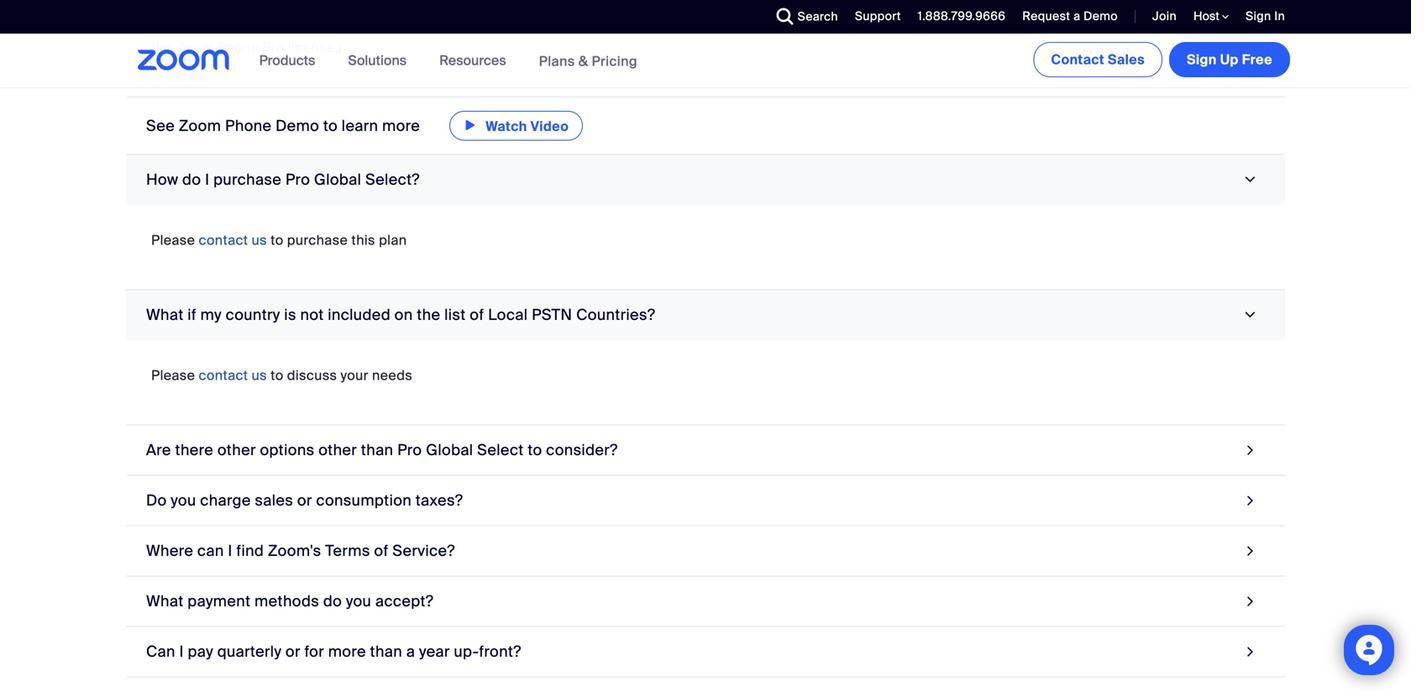 Task type: locate. For each thing, give the bounding box(es) containing it.
2 horizontal spatial i
[[228, 541, 232, 561]]

if left my
[[188, 305, 197, 325]]

1 horizontal spatial purchase
[[287, 231, 348, 249]]

sign inside button
[[1187, 51, 1217, 68]]

the left list
[[417, 305, 441, 325]]

0 vertical spatial calls
[[736, 0, 766, 17]]

of inside where can i find zoom's terms of service? dropdown button
[[374, 541, 389, 561]]

1 horizontal spatial more
[[382, 116, 420, 135]]

what inside 'dropdown button'
[[146, 592, 184, 611]]

1 vertical spatial global
[[426, 440, 473, 460]]

sign left in
[[1246, 8, 1272, 24]]

0 vertical spatial pro
[[262, 38, 285, 56]]

sign in link
[[1233, 0, 1294, 34], [1246, 8, 1285, 24]]

to right "select"
[[528, 440, 542, 460]]

contact up my
[[199, 231, 248, 249]]

contact for purchase
[[199, 231, 248, 249]]

join link
[[1140, 0, 1181, 34], [1153, 8, 1177, 24]]

1 vertical spatial of
[[470, 305, 484, 325]]

right image
[[1240, 172, 1262, 187]]

0 vertical spatial the
[[821, 0, 843, 17]]

numbers
[[1057, 19, 1114, 37]]

calling up require
[[846, 0, 889, 17]]

or right sales
[[297, 491, 312, 510]]

a right the request
[[1074, 8, 1081, 24]]

0 vertical spatial or
[[1047, 0, 1061, 17]]

contact sales
[[1051, 51, 1145, 68]]

2 horizontal spatial you
[[1064, 0, 1087, 17]]

1 vertical spatial on
[[395, 305, 413, 325]]

host button
[[1194, 8, 1229, 24]]

0 horizontal spatial calls
[[556, 19, 586, 37]]

can left find
[[197, 541, 224, 561]]

calling up volume
[[477, 0, 520, 17]]

front?
[[479, 642, 521, 661]]

1 horizontal spatial of
[[470, 305, 484, 325]]

see
[[146, 116, 175, 135]]

0 vertical spatial is
[[524, 0, 535, 17]]

included up needs
[[328, 305, 391, 325]]

included up plans
[[538, 0, 594, 17]]

1 what from the top
[[146, 305, 184, 325]]

if down number
[[283, 19, 291, 37]]

the down international
[[151, 38, 172, 56]]

go
[[1201, 19, 1217, 37]]

calling down number
[[237, 19, 280, 37]]

or inside a local direct dial number and unlimited domestic calling is included for each license. any calls outside the calling area would be toll calls, or you can also add on unlimited international calling if your business requires a high volume of calls between countries. (companies that do not require individual direct dial numbers may elect to go with the zoom phone pro license.)
[[1047, 0, 1061, 17]]

contact us link for country
[[199, 367, 267, 384]]

1 vertical spatial for
[[305, 642, 324, 661]]

requires
[[388, 19, 442, 37]]

0 vertical spatial zoom
[[176, 38, 214, 56]]

0 vertical spatial do
[[828, 19, 845, 37]]

2 vertical spatial or
[[286, 642, 301, 661]]

0 vertical spatial contact
[[199, 231, 248, 249]]

where
[[146, 541, 193, 561]]

where can i find zoom's terms of service?
[[146, 541, 455, 561]]

1 horizontal spatial not
[[848, 19, 870, 37]]

calls up &
[[556, 19, 586, 37]]

consider?
[[546, 440, 618, 460]]

not right country
[[300, 305, 324, 325]]

what
[[146, 305, 184, 325], [146, 592, 184, 611]]

zoom's
[[268, 541, 321, 561]]

outside
[[769, 0, 818, 17]]

0 horizontal spatial demo
[[276, 116, 319, 135]]

us left discuss
[[252, 367, 267, 384]]

of right volume
[[539, 19, 552, 37]]

for inside a local direct dial number and unlimited domestic calling is included for each license. any calls outside the calling area would be toll calls, or you can also add on unlimited international calling if your business requires a high volume of calls between countries. (companies that do not require individual direct dial numbers may elect to go with the zoom phone pro license.)
[[598, 0, 615, 17]]

you
[[1064, 0, 1087, 17], [171, 491, 196, 510], [346, 592, 371, 611]]

dial left number
[[240, 0, 263, 17]]

more
[[382, 116, 420, 135], [328, 642, 366, 661]]

please
[[151, 231, 195, 249], [151, 367, 195, 384]]

find
[[236, 541, 264, 561]]

pro inside a local direct dial number and unlimited domestic calling is included for each license. any calls outside the calling area would be toll calls, or you can also add on unlimited international calling if your business requires a high volume of calls between countries. (companies that do not require individual direct dial numbers may elect to go with the zoom phone pro license.)
[[262, 38, 285, 56]]

more for learn
[[382, 116, 420, 135]]

countries.
[[649, 19, 714, 37]]

us
[[252, 231, 267, 249], [252, 367, 267, 384]]

0 vertical spatial your
[[295, 19, 323, 37]]

right image
[[1240, 307, 1262, 323], [1243, 439, 1259, 461], [1243, 489, 1259, 512], [1243, 540, 1259, 562], [1243, 590, 1259, 613], [1243, 640, 1259, 663]]

what left my
[[146, 305, 184, 325]]

or
[[1047, 0, 1061, 17], [297, 491, 312, 510], [286, 642, 301, 661]]

between
[[590, 19, 645, 37]]

0 horizontal spatial i
[[179, 642, 184, 661]]

video
[[531, 117, 569, 135]]

solutions
[[348, 52, 407, 69]]

on
[[1177, 0, 1193, 17], [395, 305, 413, 325]]

for up between
[[598, 0, 615, 17]]

1 contact us link from the top
[[199, 231, 267, 249]]

direct down toll
[[988, 19, 1026, 37]]

0 horizontal spatial for
[[305, 642, 324, 661]]

more inside dropdown button
[[328, 642, 366, 661]]

domestic
[[413, 0, 474, 17]]

right image inside what payment methods do you accept? 'dropdown button'
[[1243, 590, 1259, 613]]

i inside where can i find zoom's terms of service? dropdown button
[[228, 541, 232, 561]]

demo up how do i purchase pro global select?
[[276, 116, 319, 135]]

taxes?
[[416, 491, 463, 510]]

is
[[524, 0, 535, 17], [284, 305, 296, 325]]

0 vertical spatial of
[[539, 19, 552, 37]]

a left the year on the bottom of the page
[[406, 642, 415, 661]]

1 vertical spatial direct
[[988, 19, 1026, 37]]

right image inside the what if my country is not included on the list of local pstn countries? dropdown button
[[1240, 307, 1262, 323]]

is right country
[[284, 305, 296, 325]]

1 vertical spatial is
[[284, 305, 296, 325]]

1 horizontal spatial direct
[[988, 19, 1026, 37]]

zoom right see
[[179, 116, 221, 135]]

1 horizontal spatial do
[[323, 592, 342, 611]]

is up volume
[[524, 0, 535, 17]]

dial down calls,
[[1030, 19, 1053, 37]]

more down what payment methods do you accept?
[[328, 642, 366, 661]]

of right list
[[470, 305, 484, 325]]

1 horizontal spatial included
[[538, 0, 594, 17]]

contact for country
[[199, 367, 248, 384]]

2 please from the top
[[151, 367, 195, 384]]

play image
[[464, 115, 477, 135]]

2 vertical spatial i
[[179, 642, 184, 661]]

can
[[1091, 0, 1115, 17], [197, 541, 224, 561]]

how do i purchase pro global select? button
[[126, 155, 1285, 205]]

0 vertical spatial direct
[[199, 0, 236, 17]]

i inside "how do i purchase pro global select?" dropdown button
[[205, 170, 210, 189]]

high
[[457, 19, 485, 37]]

a
[[1074, 8, 1081, 24], [446, 19, 454, 37], [406, 642, 415, 661]]

options
[[260, 440, 315, 460]]

0 horizontal spatial do
[[182, 170, 201, 189]]

how
[[146, 170, 178, 189]]

your up license.)
[[295, 19, 323, 37]]

1 horizontal spatial pro
[[286, 170, 310, 189]]

your left needs
[[341, 367, 369, 384]]

global inside "how do i purchase pro global select?" dropdown button
[[314, 170, 361, 189]]

1 horizontal spatial if
[[283, 19, 291, 37]]

on inside a local direct dial number and unlimited domestic calling is included for each license. any calls outside the calling area would be toll calls, or you can also add on unlimited international calling if your business requires a high volume of calls between countries. (companies that do not require individual direct dial numbers may elect to go with the zoom phone pro license.)
[[1177, 0, 1193, 17]]

1 vertical spatial do
[[182, 170, 201, 189]]

contact
[[199, 231, 248, 249], [199, 367, 248, 384]]

would
[[925, 0, 963, 17]]

and
[[321, 0, 345, 17]]

are
[[146, 440, 171, 460]]

on left list
[[395, 305, 413, 325]]

banner
[[118, 34, 1294, 89]]

demo up contact sales link
[[1084, 8, 1118, 24]]

search
[[798, 9, 838, 24]]

0 horizontal spatial other
[[217, 440, 256, 460]]

please for what
[[151, 367, 195, 384]]

phone inside a local direct dial number and unlimited domestic calling is included for each license. any calls outside the calling area would be toll calls, or you can also add on unlimited international calling if your business requires a high volume of calls between countries. (companies that do not require individual direct dial numbers may elect to go with the zoom phone pro license.)
[[217, 38, 259, 56]]

i left pay
[[179, 642, 184, 661]]

a down domestic at the left top of the page
[[446, 19, 454, 37]]

0 vertical spatial what
[[146, 305, 184, 325]]

0 vertical spatial can
[[1091, 0, 1115, 17]]

payment
[[188, 592, 251, 611]]

1 please from the top
[[151, 231, 195, 249]]

1 horizontal spatial you
[[346, 592, 371, 611]]

pro
[[262, 38, 285, 56], [286, 170, 310, 189], [397, 440, 422, 460]]

you left accept?
[[346, 592, 371, 611]]

calls up (companies
[[736, 0, 766, 17]]

0 vertical spatial included
[[538, 0, 594, 17]]

do you charge sales or consumption taxes? button
[[126, 476, 1285, 526]]

0 horizontal spatial direct
[[199, 0, 236, 17]]

2 contact from the top
[[199, 367, 248, 384]]

than up consumption
[[361, 440, 394, 460]]

1 vertical spatial purchase
[[287, 231, 348, 249]]

calls
[[736, 0, 766, 17], [556, 19, 586, 37]]

global inside are there other options other than pro global select to consider? dropdown button
[[426, 440, 473, 460]]

included inside the what if my country is not included on the list of local pstn countries? dropdown button
[[328, 305, 391, 325]]

pro left license.)
[[262, 38, 285, 56]]

2 contact us link from the top
[[199, 367, 267, 384]]

do right methods on the bottom left
[[323, 592, 342, 611]]

2 horizontal spatial pro
[[397, 440, 422, 460]]

0 horizontal spatial pro
[[262, 38, 285, 56]]

1 horizontal spatial on
[[1177, 0, 1193, 17]]

of right the terms
[[374, 541, 389, 561]]

to left "learn"
[[323, 116, 338, 135]]

1 vertical spatial calls
[[556, 19, 586, 37]]

are there other options other than pro global select to consider?
[[146, 440, 618, 460]]

us for purchase
[[252, 231, 267, 249]]

0 horizontal spatial of
[[374, 541, 389, 561]]

license.
[[654, 0, 705, 17]]

0 horizontal spatial you
[[171, 491, 196, 510]]

included
[[538, 0, 594, 17], [328, 305, 391, 325]]

do right that
[[828, 19, 845, 37]]

unlimited up with
[[1197, 0, 1257, 17]]

0 horizontal spatial on
[[395, 305, 413, 325]]

1 vertical spatial than
[[370, 642, 403, 661]]

each
[[619, 0, 651, 17]]

0 horizontal spatial dial
[[240, 0, 263, 17]]

us down how do i purchase pro global select?
[[252, 231, 267, 249]]

please down how
[[151, 231, 195, 249]]

0 horizontal spatial calling
[[237, 19, 280, 37]]

on right add
[[1177, 0, 1193, 17]]

1 horizontal spatial other
[[319, 440, 357, 460]]

1 vertical spatial you
[[171, 491, 196, 510]]

not inside a local direct dial number and unlimited domestic calling is included for each license. any calls outside the calling area would be toll calls, or you can also add on unlimited international calling if your business requires a high volume of calls between countries. (companies that do not require individual direct dial numbers may elect to go with the zoom phone pro license.)
[[848, 19, 870, 37]]

do inside a local direct dial number and unlimited domestic calling is included for each license. any calls outside the calling area would be toll calls, or you can also add on unlimited international calling if your business requires a high volume of calls between countries. (companies that do not require individual direct dial numbers may elect to go with the zoom phone pro license.)
[[828, 19, 845, 37]]

pro down see zoom phone demo to learn more
[[286, 170, 310, 189]]

0 horizontal spatial your
[[295, 19, 323, 37]]

or right quarterly
[[286, 642, 301, 661]]

global left "select"
[[426, 440, 473, 460]]

the up that
[[821, 0, 843, 17]]

2 what from the top
[[146, 592, 184, 611]]

contact us link up country
[[199, 231, 267, 249]]

2 horizontal spatial calling
[[846, 0, 889, 17]]

please up are
[[151, 367, 195, 384]]

1 horizontal spatial can
[[1091, 0, 1115, 17]]

1 other from the left
[[217, 440, 256, 460]]

what payment methods do you accept? button
[[126, 577, 1285, 627]]

what inside dropdown button
[[146, 305, 184, 325]]

purchase left this
[[287, 231, 348, 249]]

0 vertical spatial not
[[848, 19, 870, 37]]

you right do
[[171, 491, 196, 510]]

can i pay quarterly or for more than a year up-front?
[[146, 642, 521, 661]]

0 vertical spatial us
[[252, 231, 267, 249]]

1 horizontal spatial unlimited
[[1197, 0, 1257, 17]]

1 vertical spatial pro
[[286, 170, 310, 189]]

1 vertical spatial what
[[146, 592, 184, 611]]

than inside are there other options other than pro global select to consider? dropdown button
[[361, 440, 394, 460]]

included inside a local direct dial number and unlimited domestic calling is included for each license. any calls outside the calling area would be toll calls, or you can also add on unlimited international calling if your business requires a high volume of calls between countries. (companies that do not require individual direct dial numbers may elect to go with the zoom phone pro license.)
[[538, 0, 594, 17]]

1 horizontal spatial is
[[524, 0, 535, 17]]

1 vertical spatial or
[[297, 491, 312, 510]]

please contact us to discuss your needs
[[151, 367, 413, 384]]

i for purchase
[[205, 170, 210, 189]]

year
[[419, 642, 450, 661]]

do right how
[[182, 170, 201, 189]]

1 horizontal spatial the
[[417, 305, 441, 325]]

more right "learn"
[[382, 116, 420, 135]]

phone up how do i purchase pro global select?
[[225, 116, 272, 135]]

the
[[821, 0, 843, 17], [151, 38, 172, 56], [417, 305, 441, 325]]

1 vertical spatial contact
[[199, 367, 248, 384]]

0 horizontal spatial purchase
[[214, 170, 282, 189]]

1 vertical spatial dial
[[1030, 19, 1053, 37]]

2 us from the top
[[252, 367, 267, 384]]

list
[[445, 305, 466, 325]]

1 us from the top
[[252, 231, 267, 249]]

for down what payment methods do you accept?
[[305, 642, 324, 661]]

more for for
[[328, 642, 366, 661]]

can
[[146, 642, 175, 661]]

direct up international
[[199, 0, 236, 17]]

1.888.799.9666 button
[[905, 0, 1010, 34], [918, 8, 1006, 24]]

contact down my
[[199, 367, 248, 384]]

&
[[579, 52, 588, 70]]

global left select?
[[314, 170, 361, 189]]

0 horizontal spatial if
[[188, 305, 197, 325]]

for
[[598, 0, 615, 17], [305, 642, 324, 661]]

of inside the what if my country is not included on the list of local pstn countries? dropdown button
[[470, 305, 484, 325]]

0 vertical spatial than
[[361, 440, 394, 460]]

zoom down international
[[176, 38, 214, 56]]

not inside dropdown button
[[300, 305, 324, 325]]

i left find
[[228, 541, 232, 561]]

other right options
[[319, 440, 357, 460]]

0 horizontal spatial can
[[197, 541, 224, 561]]

0 vertical spatial contact us link
[[199, 231, 267, 249]]

us for country
[[252, 367, 267, 384]]

1 vertical spatial included
[[328, 305, 391, 325]]

0 horizontal spatial is
[[284, 305, 296, 325]]

purchase down see zoom phone demo to learn more
[[214, 170, 282, 189]]

2 horizontal spatial the
[[821, 0, 843, 17]]

(companies
[[717, 19, 796, 37]]

other right there
[[217, 440, 256, 460]]

of
[[539, 19, 552, 37], [470, 305, 484, 325], [374, 541, 389, 561]]

2 vertical spatial do
[[323, 592, 342, 611]]

global
[[314, 170, 361, 189], [426, 440, 473, 460]]

if inside dropdown button
[[188, 305, 197, 325]]

license.)
[[288, 38, 342, 56]]

pro up taxes?
[[397, 440, 422, 460]]

0 vertical spatial if
[[283, 19, 291, 37]]

contact us link
[[199, 231, 267, 249], [199, 367, 267, 384]]

request
[[1023, 8, 1071, 24]]

0 vertical spatial please
[[151, 231, 195, 249]]

0 vertical spatial purchase
[[214, 170, 282, 189]]

i for find
[[228, 541, 232, 561]]

you up numbers
[[1064, 0, 1087, 17]]

1 horizontal spatial sign
[[1246, 8, 1272, 24]]

a inside a local direct dial number and unlimited domestic calling is included for each license. any calls outside the calling area would be toll calls, or you can also add on unlimited international calling if your business requires a high volume of calls between countries. (companies that do not require individual direct dial numbers may elect to go with the zoom phone pro license.)
[[446, 19, 454, 37]]

unlimited up the business
[[349, 0, 409, 17]]

1 vertical spatial demo
[[276, 116, 319, 135]]

right image inside where can i find zoom's terms of service? dropdown button
[[1243, 540, 1259, 562]]

1 vertical spatial not
[[300, 305, 324, 325]]

demo
[[1084, 8, 1118, 24], [276, 116, 319, 135]]

can inside dropdown button
[[197, 541, 224, 561]]

right image inside are there other options other than pro global select to consider? dropdown button
[[1243, 439, 1259, 461]]

2 unlimited from the left
[[1197, 0, 1257, 17]]

1 vertical spatial if
[[188, 305, 197, 325]]

countries?
[[576, 305, 656, 325]]

contact us link down country
[[199, 367, 267, 384]]

up
[[1221, 51, 1239, 68]]

do inside 'dropdown button'
[[323, 592, 342, 611]]

do inside dropdown button
[[182, 170, 201, 189]]

right image inside can i pay quarterly or for more than a year up-front? dropdown button
[[1243, 640, 1259, 663]]

than inside can i pay quarterly or for more than a year up-front? dropdown button
[[370, 642, 403, 661]]

2 horizontal spatial do
[[828, 19, 845, 37]]

1 vertical spatial can
[[197, 541, 224, 561]]

your inside a local direct dial number and unlimited domestic calling is included for each license. any calls outside the calling area would be toll calls, or you can also add on unlimited international calling if your business requires a high volume of calls between countries. (companies that do not require individual direct dial numbers may elect to go with the zoom phone pro license.)
[[295, 19, 323, 37]]

sign left the up
[[1187, 51, 1217, 68]]

0 horizontal spatial a
[[406, 642, 415, 661]]

your
[[295, 19, 323, 37], [341, 367, 369, 384]]

to left the go
[[1184, 19, 1197, 37]]

1 vertical spatial us
[[252, 367, 267, 384]]

0 vertical spatial for
[[598, 0, 615, 17]]

right image for global
[[1243, 439, 1259, 461]]

resources button
[[439, 34, 514, 87]]

1 horizontal spatial for
[[598, 0, 615, 17]]

or right calls,
[[1047, 0, 1061, 17]]

watch video
[[486, 117, 569, 135]]

pricing
[[592, 52, 638, 70]]

0 vertical spatial global
[[314, 170, 361, 189]]

direct
[[199, 0, 236, 17], [988, 19, 1026, 37]]

phone down international
[[217, 38, 259, 56]]

product information navigation
[[247, 34, 650, 89]]

1 contact from the top
[[199, 231, 248, 249]]

0 vertical spatial i
[[205, 170, 210, 189]]

0 horizontal spatial more
[[328, 642, 366, 661]]

can up numbers
[[1091, 0, 1115, 17]]

there
[[175, 440, 214, 460]]

0 vertical spatial you
[[1064, 0, 1087, 17]]

what up can
[[146, 592, 184, 611]]

not left require
[[848, 19, 870, 37]]

i right how
[[205, 170, 210, 189]]

1 horizontal spatial calling
[[477, 0, 520, 17]]

0 horizontal spatial unlimited
[[349, 0, 409, 17]]

0 horizontal spatial not
[[300, 305, 324, 325]]

i
[[205, 170, 210, 189], [228, 541, 232, 561], [179, 642, 184, 661]]

than left the year on the bottom of the page
[[370, 642, 403, 661]]



Task type: vqa. For each thing, say whether or not it's contained in the screenshot.
Personal Menu Menu
no



Task type: describe. For each thing, give the bounding box(es) containing it.
you inside 'dropdown button'
[[346, 592, 371, 611]]

1 vertical spatial phone
[[225, 116, 272, 135]]

see zoom phone demo to learn more
[[146, 116, 424, 135]]

my
[[201, 305, 222, 325]]

with
[[1221, 19, 1247, 37]]

can i pay quarterly or for more than a year up-front? button
[[126, 627, 1285, 677]]

country
[[226, 305, 280, 325]]

local
[[164, 0, 195, 17]]

accept?
[[375, 592, 434, 611]]

zoom logo image
[[138, 50, 230, 71]]

solutions button
[[348, 34, 414, 87]]

methods
[[255, 592, 319, 611]]

what for what payment methods do you accept?
[[146, 592, 184, 611]]

search button
[[764, 0, 843, 34]]

resources
[[439, 52, 506, 69]]

right image for service?
[[1243, 540, 1259, 562]]

1 horizontal spatial dial
[[1030, 19, 1053, 37]]

right image for on
[[1240, 307, 1262, 323]]

1 vertical spatial the
[[151, 38, 172, 56]]

plans & pricing
[[539, 52, 638, 70]]

banner containing contact sales
[[118, 34, 1294, 89]]

contact us link for purchase
[[199, 231, 267, 249]]

to left discuss
[[271, 367, 284, 384]]

plan
[[379, 231, 407, 249]]

1 vertical spatial zoom
[[179, 116, 221, 135]]

free
[[1242, 51, 1273, 68]]

sign up free
[[1187, 51, 1273, 68]]

what for what if my country is not included on the list of local pstn countries?
[[146, 305, 184, 325]]

sales
[[255, 491, 293, 510]]

you inside a local direct dial number and unlimited domestic calling is included for each license. any calls outside the calling area would be toll calls, or you can also add on unlimited international calling if your business requires a high volume of calls between countries. (companies that do not require individual direct dial numbers may elect to go with the zoom phone pro license.)
[[1064, 0, 1087, 17]]

do
[[146, 491, 167, 510]]

or for taxes?
[[297, 491, 312, 510]]

can inside a local direct dial number and unlimited domestic calling is included for each license. any calls outside the calling area would be toll calls, or you can also add on unlimited international calling if your business requires a high volume of calls between countries. (companies that do not require individual direct dial numbers may elect to go with the zoom phone pro license.)
[[1091, 0, 1115, 17]]

contact sales link
[[1034, 42, 1163, 77]]

to down how do i purchase pro global select?
[[271, 231, 284, 249]]

right image inside do you charge sales or consumption taxes? dropdown button
[[1243, 489, 1259, 512]]

to inside a local direct dial number and unlimited domestic calling is included for each license. any calls outside the calling area would be toll calls, or you can also add on unlimited international calling if your business requires a high volume of calls between countries. (companies that do not require individual direct dial numbers may elect to go with the zoom phone pro license.)
[[1184, 19, 1197, 37]]

the inside dropdown button
[[417, 305, 441, 325]]

please for how
[[151, 231, 195, 249]]

terms
[[325, 541, 370, 561]]

consumption
[[316, 491, 412, 510]]

i inside can i pay quarterly or for more than a year up-front? dropdown button
[[179, 642, 184, 661]]

2 horizontal spatial a
[[1074, 8, 1081, 24]]

sign up free button
[[1170, 42, 1291, 77]]

that
[[799, 19, 825, 37]]

pstn
[[532, 305, 573, 325]]

what if my country is not included on the list of local pstn countries?
[[146, 305, 656, 325]]

add
[[1149, 0, 1174, 17]]

meetings navigation
[[1030, 34, 1294, 81]]

on inside dropdown button
[[395, 305, 413, 325]]

you inside dropdown button
[[171, 491, 196, 510]]

products
[[259, 52, 315, 69]]

select
[[477, 440, 524, 460]]

this
[[352, 231, 375, 249]]

what payment methods do you accept?
[[146, 592, 434, 611]]

discuss
[[287, 367, 337, 384]]

1 vertical spatial your
[[341, 367, 369, 384]]

sales
[[1108, 51, 1145, 68]]

watch
[[486, 117, 527, 135]]

needs
[[372, 367, 413, 384]]

sign for sign up free
[[1187, 51, 1217, 68]]

quarterly
[[217, 642, 282, 661]]

pay
[[188, 642, 213, 661]]

if inside a local direct dial number and unlimited domestic calling is included for each license. any calls outside the calling area would be toll calls, or you can also add on unlimited international calling if your business requires a high volume of calls between countries. (companies that do not require individual direct dial numbers may elect to go with the zoom phone pro license.)
[[283, 19, 291, 37]]

products button
[[259, 34, 323, 87]]

sign in
[[1246, 8, 1285, 24]]

2 vertical spatial pro
[[397, 440, 422, 460]]

may
[[1118, 19, 1145, 37]]

service?
[[393, 541, 455, 561]]

what if my country is not included on the list of local pstn countries? button
[[126, 290, 1285, 340]]

a local direct dial number and unlimited domestic calling is included for each license. any calls outside the calling area would be toll calls, or you can also add on unlimited international calling if your business requires a high volume of calls between countries. (companies that do not require individual direct dial numbers may elect to go with the zoom phone pro license.)
[[151, 0, 1257, 56]]

sign for sign in
[[1246, 8, 1272, 24]]

right image for than
[[1243, 640, 1259, 663]]

1 horizontal spatial calls
[[736, 0, 766, 17]]

watch video link
[[449, 111, 583, 141]]

learn
[[342, 116, 378, 135]]

elect
[[1148, 19, 1181, 37]]

calls,
[[1010, 0, 1044, 17]]

for inside dropdown button
[[305, 642, 324, 661]]

zoom inside a local direct dial number and unlimited domestic calling is included for each license. any calls outside the calling area would be toll calls, or you can also add on unlimited international calling if your business requires a high volume of calls between countries. (companies that do not require individual direct dial numbers may elect to go with the zoom phone pro license.)
[[176, 38, 214, 56]]

support
[[855, 8, 901, 24]]

a inside dropdown button
[[406, 642, 415, 661]]

1 unlimited from the left
[[349, 0, 409, 17]]

international
[[151, 19, 233, 37]]

business
[[326, 19, 385, 37]]

a
[[151, 0, 160, 17]]

select?
[[365, 170, 420, 189]]

of inside a local direct dial number and unlimited domestic calling is included for each license. any calls outside the calling area would be toll calls, or you can also add on unlimited international calling if your business requires a high volume of calls between countries. (companies that do not require individual direct dial numbers may elect to go with the zoom phone pro license.)
[[539, 19, 552, 37]]

how do i purchase pro global select?
[[146, 170, 420, 189]]

volume
[[489, 19, 536, 37]]

where can i find zoom's terms of service? button
[[126, 526, 1285, 577]]

purchase inside dropdown button
[[214, 170, 282, 189]]

local
[[488, 305, 528, 325]]

require
[[873, 19, 919, 37]]

or for more
[[286, 642, 301, 661]]

is inside a local direct dial number and unlimited domestic calling is included for each license. any calls outside the calling area would be toll calls, or you can also add on unlimited international calling if your business requires a high volume of calls between countries. (companies that do not require individual direct dial numbers may elect to go with the zoom phone pro license.)
[[524, 0, 535, 17]]

number
[[267, 0, 317, 17]]

in
[[1275, 8, 1285, 24]]

do you charge sales or consumption taxes?
[[146, 491, 463, 510]]

2 other from the left
[[319, 440, 357, 460]]

0 vertical spatial demo
[[1084, 8, 1118, 24]]

any
[[708, 0, 732, 17]]

is inside dropdown button
[[284, 305, 296, 325]]

are there other options other than pro global select to consider? button
[[126, 425, 1285, 476]]

request a demo
[[1023, 8, 1118, 24]]

to inside dropdown button
[[528, 440, 542, 460]]

toll
[[987, 0, 1007, 17]]



